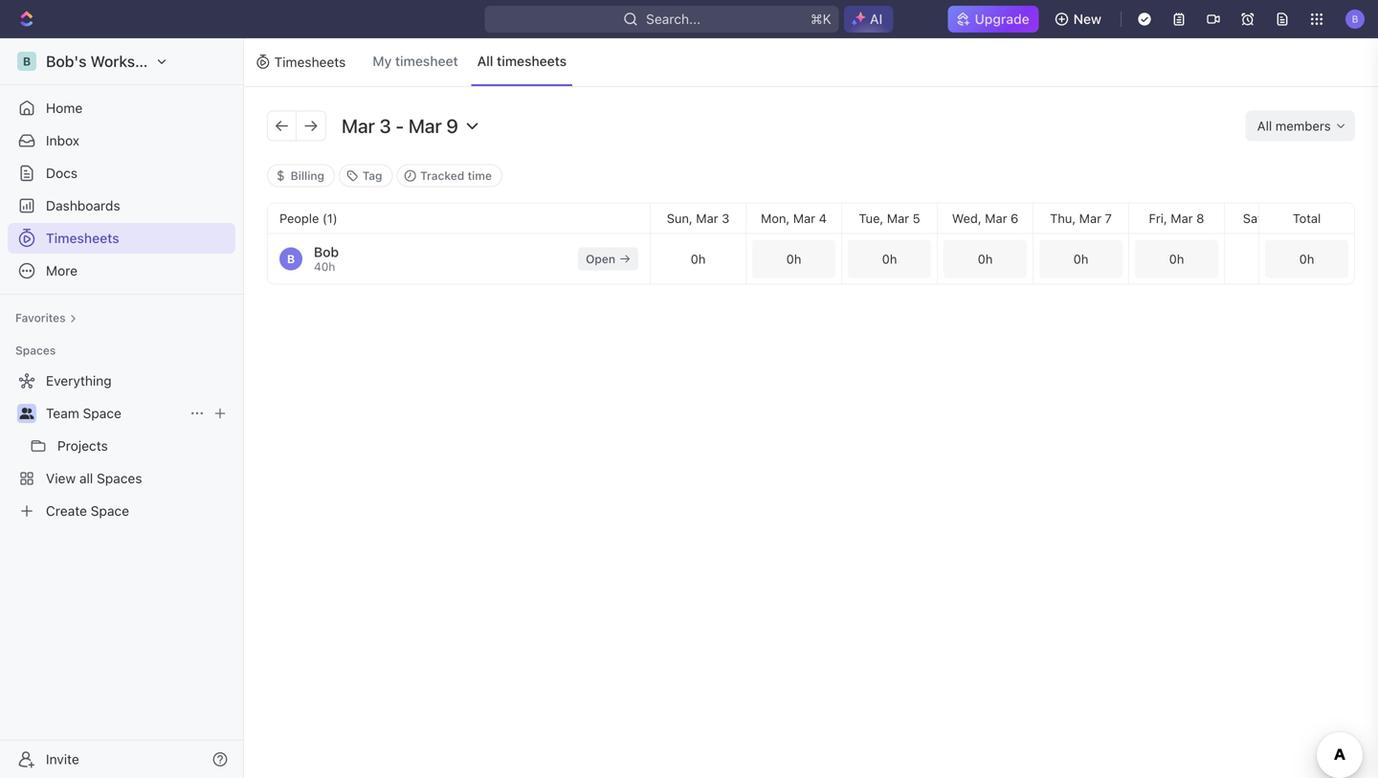 Task type: locate. For each thing, give the bounding box(es) containing it.
← button
[[268, 111, 297, 140]]

thu, mar 7
[[1050, 211, 1112, 225]]

0 vertical spatial 9
[[447, 114, 458, 137]]

←
[[274, 115, 290, 136]]

mar
[[342, 114, 375, 137], [409, 114, 442, 137], [696, 211, 719, 225], [794, 211, 816, 225], [887, 211, 910, 225], [985, 211, 1008, 225], [1080, 211, 1102, 225], [1171, 211, 1194, 225], [1270, 211, 1292, 225]]

tue, mar 5
[[859, 211, 921, 225]]

1 horizontal spatial 3
[[722, 211, 730, 225]]

more button
[[8, 256, 236, 286]]

8
[[1197, 211, 1205, 225]]

b button
[[1340, 4, 1371, 34]]

1 vertical spatial 3
[[722, 211, 730, 225]]

mar for sun, mar 3
[[696, 211, 719, 225]]

tag button
[[339, 164, 393, 187]]

bob 40h
[[314, 244, 339, 273]]

mar for fri, mar 8
[[1171, 211, 1194, 225]]

0 vertical spatial b
[[1352, 13, 1359, 24]]

1 horizontal spatial all
[[1258, 118, 1273, 133]]

b for bob's workspace
[[23, 55, 31, 68]]

b
[[1352, 13, 1359, 24], [23, 55, 31, 68], [287, 252, 295, 266]]

sat,
[[1244, 211, 1266, 225]]

mar for tue, mar 5
[[887, 211, 910, 225]]

all left members on the right top of the page
[[1258, 118, 1273, 133]]

mar left 8
[[1171, 211, 1194, 225]]

space
[[83, 405, 121, 421], [91, 503, 129, 519]]

0h down wed, mar 6
[[978, 252, 993, 266]]

0h down total
[[1300, 252, 1315, 266]]

more
[[46, 263, 78, 279]]

all
[[79, 471, 93, 486]]

2 vertical spatial b
[[287, 252, 295, 266]]

tree containing everything
[[8, 366, 236, 527]]

0h down tue, mar 5 in the top of the page
[[882, 252, 897, 266]]

1 vertical spatial all
[[1258, 118, 1273, 133]]

all members
[[1258, 118, 1331, 133]]

5
[[913, 211, 921, 225]]

mar left 6
[[985, 211, 1008, 225]]

invite
[[46, 752, 79, 767]]

0 horizontal spatial 3
[[380, 114, 391, 137]]

timesheets up → button
[[274, 54, 346, 70]]

timesheets link
[[8, 223, 236, 254]]

everything
[[46, 373, 112, 389]]

3 0h from the left
[[882, 252, 897, 266]]

3 left -
[[380, 114, 391, 137]]

mar left the 5
[[887, 211, 910, 225]]

all timesheets
[[477, 53, 567, 69]]

0 horizontal spatial timesheets
[[46, 230, 119, 246]]

0h down sun, mar 3
[[691, 252, 706, 266]]

0 vertical spatial space
[[83, 405, 121, 421]]

space down view all spaces link
[[91, 503, 129, 519]]

0h
[[691, 252, 706, 266], [787, 252, 802, 266], [882, 252, 897, 266], [978, 252, 993, 266], [1074, 252, 1089, 266], [1170, 252, 1185, 266], [1300, 252, 1315, 266]]

team space link
[[46, 398, 182, 429]]

spaces inside tree
[[97, 471, 142, 486]]

0 vertical spatial all
[[477, 53, 493, 69]]

my timesheet link
[[367, 38, 464, 86]]

mon,
[[761, 211, 790, 225]]

inbox
[[46, 133, 80, 148]]

view all spaces
[[46, 471, 142, 486]]

spaces
[[15, 344, 56, 357], [97, 471, 142, 486]]

timesheets
[[274, 54, 346, 70], [46, 230, 119, 246]]

thu,
[[1050, 211, 1076, 225]]

mar right sat,
[[1270, 211, 1292, 225]]

spaces up 'create space' link
[[97, 471, 142, 486]]

0h down thu, mar 7 at the top right of the page
[[1074, 252, 1089, 266]]

9 up tracked time
[[447, 114, 458, 137]]

bob, , element
[[280, 247, 303, 270]]

team space
[[46, 405, 121, 421]]

spaces down favorites
[[15, 344, 56, 357]]

1 0h from the left
[[691, 252, 706, 266]]

1 vertical spatial spaces
[[97, 471, 142, 486]]

sat, mar 9
[[1244, 211, 1303, 225]]

wed,
[[952, 211, 982, 225]]

b for bob
[[287, 252, 295, 266]]

9 right sat,
[[1295, 211, 1303, 225]]

my timesheet
[[373, 53, 458, 69]]

tracked
[[420, 169, 465, 182]]

1 vertical spatial space
[[91, 503, 129, 519]]

7
[[1105, 211, 1112, 225]]

3 right sun,
[[722, 211, 730, 225]]

1 vertical spatial b
[[23, 55, 31, 68]]

create
[[46, 503, 87, 519]]

3 inside 'dropdown button'
[[380, 114, 391, 137]]

team
[[46, 405, 79, 421]]

⌘k
[[811, 11, 832, 27]]

upgrade link
[[948, 6, 1039, 33]]

0 horizontal spatial all
[[477, 53, 493, 69]]

0 horizontal spatial 9
[[447, 114, 458, 137]]

projects
[[57, 438, 108, 454]]

mar right sun,
[[696, 211, 719, 225]]

all members button
[[1246, 110, 1356, 141]]

space down everything link
[[83, 405, 121, 421]]

2 0h from the left
[[787, 252, 802, 266]]

bob's
[[46, 52, 87, 70]]

space for create space
[[91, 503, 129, 519]]

0h down "fri, mar 8"
[[1170, 252, 1185, 266]]

all
[[477, 53, 493, 69], [1258, 118, 1273, 133]]

timesheets inside sidebar "navigation"
[[46, 230, 119, 246]]

(1)
[[323, 211, 338, 225]]

mar left -
[[342, 114, 375, 137]]

mar left 7
[[1080, 211, 1102, 225]]

tree
[[8, 366, 236, 527]]

40h
[[314, 260, 335, 273]]

all inside all members button
[[1258, 118, 1273, 133]]

→ button
[[297, 111, 326, 140]]

mon, mar 4
[[761, 211, 827, 225]]

0h down mon, mar 4
[[787, 252, 802, 266]]

tue,
[[859, 211, 884, 225]]

sun, mar 3
[[667, 211, 730, 225]]

b inside 'element'
[[23, 55, 31, 68]]

total
[[1293, 211, 1321, 225]]

ai
[[870, 11, 883, 27]]

1 vertical spatial 9
[[1295, 211, 1303, 225]]

mar for mon, mar 4
[[794, 211, 816, 225]]

0 horizontal spatial b
[[23, 55, 31, 68]]

new
[[1074, 11, 1102, 27]]

9
[[447, 114, 458, 137], [1295, 211, 1303, 225]]

0 vertical spatial 3
[[380, 114, 391, 137]]

upgrade
[[975, 11, 1030, 27]]

0 vertical spatial timesheets
[[274, 54, 346, 70]]

0 horizontal spatial spaces
[[15, 344, 56, 357]]

all left timesheets
[[477, 53, 493, 69]]

favorites
[[15, 311, 66, 325]]

timesheets down dashboards
[[46, 230, 119, 246]]

1 horizontal spatial timesheets
[[274, 54, 346, 70]]

1 horizontal spatial spaces
[[97, 471, 142, 486]]

fri, mar 8
[[1149, 211, 1205, 225]]

2 horizontal spatial b
[[1352, 13, 1359, 24]]

3
[[380, 114, 391, 137], [722, 211, 730, 225]]

sun,
[[667, 211, 693, 225]]

all inside all timesheets link
[[477, 53, 493, 69]]

mar left 4
[[794, 211, 816, 225]]

open button
[[578, 247, 639, 270]]

dashboards link
[[8, 191, 236, 221]]

1 horizontal spatial b
[[287, 252, 295, 266]]

1 vertical spatial timesheets
[[46, 230, 119, 246]]



Task type: describe. For each thing, give the bounding box(es) containing it.
tracked time button
[[397, 164, 503, 187]]

all for all timesheets
[[477, 53, 493, 69]]

everything link
[[8, 366, 232, 396]]

all for all members
[[1258, 118, 1273, 133]]

4 0h from the left
[[978, 252, 993, 266]]

4
[[819, 211, 827, 225]]

mar for wed, mar 6
[[985, 211, 1008, 225]]

user group image
[[20, 408, 34, 419]]

b inside dropdown button
[[1352, 13, 1359, 24]]

favorites button
[[8, 306, 85, 329]]

docs link
[[8, 158, 236, 189]]

mar 3 - mar 9
[[342, 114, 463, 137]]

home link
[[8, 93, 236, 124]]

timesheet
[[395, 53, 458, 69]]

space for team space
[[83, 405, 121, 421]]

→
[[303, 115, 319, 136]]

ai button
[[844, 6, 894, 33]]

bob's workspace, , element
[[17, 52, 36, 71]]

search...
[[647, 11, 701, 27]]

docs
[[46, 165, 78, 181]]

people
[[280, 211, 319, 225]]

7 0h from the left
[[1300, 252, 1315, 266]]

all timesheets link
[[472, 38, 573, 86]]

bob's workspace
[[46, 52, 170, 70]]

all members button
[[1246, 110, 1356, 141]]

0 vertical spatial spaces
[[15, 344, 56, 357]]

mar for sat, mar 9
[[1270, 211, 1292, 225]]

open
[[586, 252, 616, 266]]

inbox link
[[8, 125, 236, 156]]

tag
[[359, 169, 382, 182]]

timesheets
[[497, 53, 567, 69]]

view all spaces link
[[8, 463, 232, 494]]

tracked time
[[417, 169, 492, 182]]

projects link
[[57, 431, 232, 461]]

-
[[396, 114, 404, 137]]

tree inside sidebar "navigation"
[[8, 366, 236, 527]]

wed, mar 6
[[952, 211, 1019, 225]]

bob
[[314, 244, 339, 260]]

create space link
[[8, 496, 232, 527]]

billing
[[288, 169, 325, 182]]

members
[[1276, 118, 1331, 133]]

home
[[46, 100, 83, 116]]

my
[[373, 53, 392, 69]]

create space
[[46, 503, 129, 519]]

6
[[1011, 211, 1019, 225]]

time
[[468, 169, 492, 182]]

5 0h from the left
[[1074, 252, 1089, 266]]

dashboards
[[46, 198, 120, 214]]

fri,
[[1149, 211, 1168, 225]]

mar right -
[[409, 114, 442, 137]]

6 0h from the left
[[1170, 252, 1185, 266]]

view
[[46, 471, 76, 486]]

mar 3 - mar 9 button
[[334, 110, 490, 141]]

billing button
[[267, 164, 335, 187]]

people (1)
[[280, 211, 338, 225]]

new button
[[1047, 4, 1113, 34]]

1 horizontal spatial 9
[[1295, 211, 1303, 225]]

sidebar navigation
[[0, 38, 248, 778]]

workspace
[[90, 52, 170, 70]]

9 inside 'dropdown button'
[[447, 114, 458, 137]]

mar for thu, mar 7
[[1080, 211, 1102, 225]]



Task type: vqa. For each thing, say whether or not it's contained in the screenshot.
3 within the dropdown button
yes



